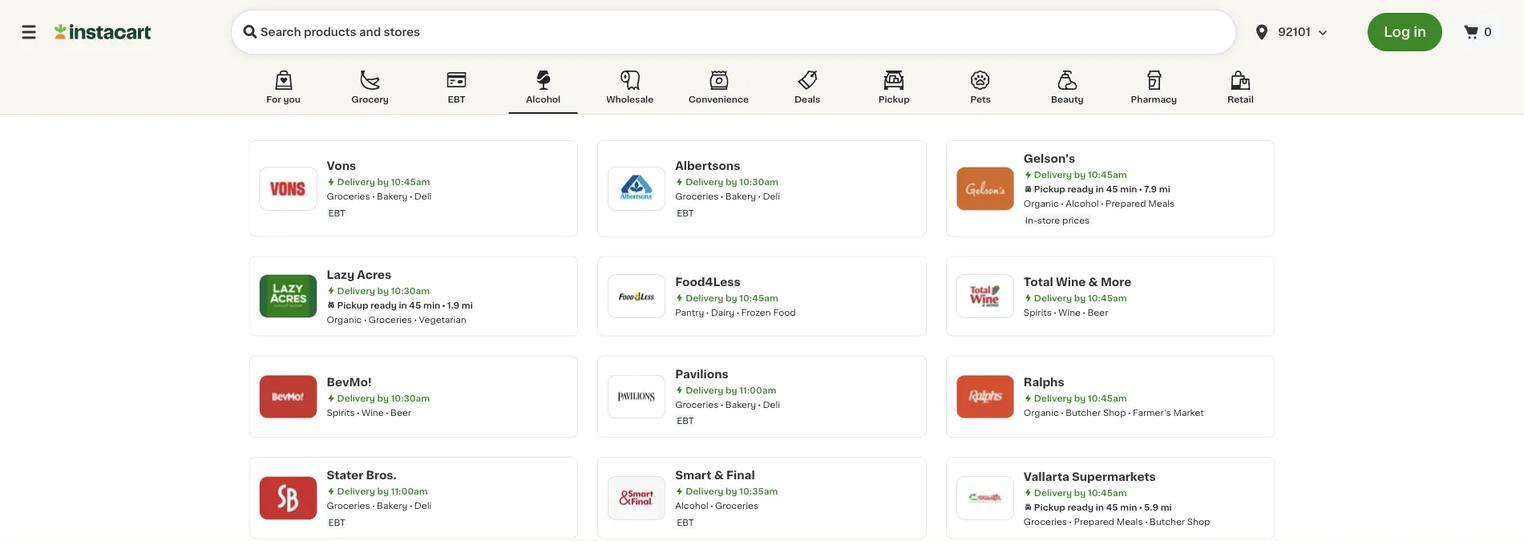 Task type: vqa. For each thing, say whether or not it's contained in the screenshot.
Vallarta Supermarkets's 45
yes



Task type: describe. For each thing, give the bounding box(es) containing it.
ebt for pavilions
[[677, 417, 694, 425]]

deli for stater bros.
[[414, 502, 432, 510]]

beauty
[[1051, 95, 1084, 104]]

in for vallarta supermarkets
[[1096, 503, 1104, 511]]

92101
[[1278, 26, 1311, 38]]

by for bevmo!
[[377, 394, 389, 403]]

bakery for vons
[[377, 192, 408, 201]]

acres
[[357, 269, 391, 280]]

pharmacy
[[1131, 95, 1177, 104]]

delivery by 10:45am for total wine & more
[[1034, 293, 1127, 302]]

by for albertsons
[[726, 178, 737, 186]]

log in
[[1384, 25, 1427, 39]]

pantry
[[675, 308, 704, 317]]

mi for lazy acres
[[462, 301, 473, 310]]

prices
[[1063, 216, 1090, 225]]

7.9
[[1144, 185, 1157, 194]]

deals button
[[773, 67, 842, 114]]

delivery by 11:00am for stater bros.
[[337, 487, 428, 496]]

delivery for gelson's
[[1034, 170, 1072, 179]]

delivery by 10:30am for albertsons
[[686, 178, 778, 186]]

7.9 mi
[[1144, 185, 1171, 194]]

groceries bakery deli ebt for stater bros.
[[327, 502, 432, 527]]

pets
[[971, 95, 991, 104]]

delivery by 10:45am for ralphs
[[1034, 394, 1127, 403]]

ebt inside button
[[448, 95, 466, 104]]

organic butcher shop farmer's market
[[1024, 408, 1204, 417]]

delivery for pavilions
[[686, 386, 724, 395]]

ebt for albertsons
[[677, 208, 694, 217]]

wholesale
[[606, 95, 654, 104]]

bakery for stater bros.
[[377, 502, 408, 510]]

ralphs logo image
[[965, 376, 1006, 418]]

for you
[[266, 95, 301, 104]]

pickup for gelson's
[[1034, 185, 1066, 194]]

beauty button
[[1033, 67, 1102, 114]]

alcohol groceries ebt
[[675, 502, 759, 527]]

vallarta supermarkets
[[1024, 471, 1156, 482]]

delivery for food4less
[[686, 293, 724, 302]]

delivery for lazy acres
[[337, 286, 375, 295]]

organic alcohol prepared meals in-store prices
[[1024, 199, 1175, 225]]

min for vallarta supermarkets
[[1120, 503, 1137, 511]]

deals
[[795, 95, 821, 104]]

groceries inside alcohol groceries ebt
[[715, 502, 759, 510]]

ralphs
[[1024, 377, 1065, 388]]

for
[[266, 95, 281, 104]]

pavilions
[[675, 368, 729, 380]]

delivery for albertsons
[[686, 178, 724, 186]]

deli for albertsons
[[763, 192, 780, 201]]

0 horizontal spatial meals
[[1117, 517, 1143, 526]]

ebt button
[[422, 67, 491, 114]]

10:45am for ralphs
[[1088, 394, 1127, 403]]

pantry dairy frozen food
[[675, 308, 796, 317]]

0 vertical spatial &
[[1089, 276, 1098, 287]]

92101 button
[[1253, 10, 1349, 55]]

by for total wine & more
[[1074, 293, 1086, 302]]

delivery for vons
[[337, 178, 375, 186]]

lazy acres
[[327, 269, 391, 280]]

delivery by 10:35am
[[686, 487, 778, 496]]

delivery by 10:30am for bevmo!
[[337, 394, 430, 403]]

food4less
[[675, 276, 741, 287]]

log
[[1384, 25, 1411, 39]]

supermarkets
[[1072, 471, 1156, 482]]

pickup for vallarta supermarkets
[[1034, 503, 1066, 511]]

by for lazy acres
[[377, 286, 389, 295]]

ebt for stater bros.
[[328, 518, 346, 527]]

in for lazy acres
[[399, 301, 407, 310]]

ebt for vons
[[328, 208, 346, 217]]

food
[[773, 308, 796, 317]]

1.9
[[447, 301, 460, 310]]

groceries prepared meals butcher shop
[[1024, 517, 1210, 526]]

delivery for bevmo!
[[337, 394, 375, 403]]

dairy
[[711, 308, 735, 317]]

1 horizontal spatial butcher
[[1150, 517, 1185, 526]]

by for stater bros.
[[377, 487, 389, 496]]

alcohol inside 'organic alcohol prepared meals in-store prices'
[[1066, 199, 1099, 208]]

pharmacy button
[[1120, 67, 1189, 114]]

groceries down the albertsons
[[675, 192, 719, 201]]

10:30am for bevmo!
[[391, 394, 430, 403]]

pavilions logo image
[[616, 376, 658, 418]]

instacart image
[[55, 22, 151, 42]]

spirits for bevmo!
[[327, 408, 355, 417]]

in inside log in button
[[1414, 25, 1427, 39]]

pets button
[[946, 67, 1015, 114]]

delivery for vallarta supermarkets
[[1034, 488, 1072, 497]]

45 for lazy acres
[[409, 301, 421, 310]]

bros.
[[366, 470, 397, 481]]

10:45am for vons
[[391, 178, 430, 186]]

bevmo!
[[327, 377, 372, 388]]

by for vons
[[377, 178, 389, 186]]

bevmo! logo image
[[267, 376, 309, 418]]

45 for vallarta supermarkets
[[1106, 503, 1118, 511]]

deli for vons
[[414, 192, 432, 201]]

total wine & more
[[1024, 276, 1132, 287]]

organic groceries vegetarian
[[327, 315, 466, 324]]

delivery by 10:45am for gelson's
[[1034, 170, 1127, 179]]

convenience button
[[682, 67, 755, 114]]

vons logo image
[[267, 168, 309, 209]]

beer for bevmo!
[[391, 408, 411, 417]]

spirits wine beer for total wine & more
[[1024, 308, 1108, 317]]

groceries down pavilions
[[675, 400, 719, 409]]

food4less logo image
[[616, 275, 658, 317]]

delivery by 10:45am for food4less
[[686, 293, 779, 302]]

by for ralphs
[[1074, 394, 1086, 403]]

grocery button
[[336, 67, 405, 114]]

stater bros.
[[327, 470, 397, 481]]

0 vertical spatial wine
[[1056, 276, 1086, 287]]

delivery for smart & final
[[686, 487, 724, 496]]

total
[[1024, 276, 1053, 287]]

in for gelson's
[[1096, 185, 1104, 194]]

you
[[283, 95, 301, 104]]

total wine & more logo image
[[965, 275, 1006, 317]]

albertsons
[[675, 160, 740, 172]]

mi for vallarta supermarkets
[[1161, 503, 1172, 511]]

beer for total wine & more
[[1088, 308, 1108, 317]]

1 horizontal spatial shop
[[1187, 517, 1210, 526]]

spirits for total wine & more
[[1024, 308, 1052, 317]]

bakery for albertsons
[[726, 192, 756, 201]]

smart & final
[[675, 470, 755, 481]]

lazy
[[327, 269, 355, 280]]

min for lazy acres
[[423, 301, 440, 310]]

retail
[[1228, 95, 1254, 104]]

pickup ready in 45 min for gelson's
[[1034, 185, 1137, 194]]

wholesale button
[[596, 67, 665, 114]]

delivery for ralphs
[[1034, 394, 1072, 403]]

alcohol button
[[509, 67, 578, 114]]



Task type: locate. For each thing, give the bounding box(es) containing it.
delivery down 'stater bros.'
[[337, 487, 375, 496]]

11:00am
[[740, 386, 776, 395], [391, 487, 428, 496]]

10:45am for vallarta supermarkets
[[1088, 488, 1127, 497]]

delivery by 10:30am down bevmo!
[[337, 394, 430, 403]]

final
[[726, 470, 755, 481]]

0 vertical spatial beer
[[1088, 308, 1108, 317]]

Search field
[[231, 10, 1237, 55]]

pickup
[[879, 95, 910, 104], [1034, 185, 1066, 194], [337, 301, 368, 310], [1034, 503, 1066, 511]]

delivery by 10:45am down vons
[[337, 178, 430, 186]]

wine
[[1056, 276, 1086, 287], [1059, 308, 1081, 317], [362, 408, 384, 417]]

1 horizontal spatial &
[[1089, 276, 1098, 287]]

&
[[1089, 276, 1098, 287], [714, 470, 724, 481]]

in up groceries prepared meals butcher shop
[[1096, 503, 1104, 511]]

10:30am up organic groceries vegetarian
[[391, 286, 430, 295]]

1 vertical spatial alcohol
[[1066, 199, 1099, 208]]

convenience
[[689, 95, 749, 104]]

0 vertical spatial 45
[[1106, 185, 1118, 194]]

10:30am
[[740, 178, 778, 186], [391, 286, 430, 295], [391, 394, 430, 403]]

farmer's
[[1133, 408, 1171, 417]]

1 horizontal spatial meals
[[1149, 199, 1175, 208]]

smart & final logo image
[[616, 477, 658, 519]]

0 vertical spatial alcohol
[[526, 95, 561, 104]]

organic for organic butcher shop farmer's market
[[1024, 408, 1059, 417]]

pickup ready in 45 min for vallarta supermarkets
[[1034, 503, 1137, 511]]

delivery by 11:00am down bros. at the bottom of the page
[[337, 487, 428, 496]]

1 vertical spatial meals
[[1117, 517, 1143, 526]]

organic for organic alcohol prepared meals in-store prices
[[1024, 199, 1059, 208]]

by for pavilions
[[726, 386, 737, 395]]

pickup inside button
[[879, 95, 910, 104]]

more
[[1101, 276, 1132, 287]]

alcohol inside alcohol groceries ebt
[[675, 502, 709, 510]]

45 for gelson's
[[1106, 185, 1118, 194]]

1 vertical spatial delivery by 11:00am
[[337, 487, 428, 496]]

0 vertical spatial delivery by 10:30am
[[686, 178, 778, 186]]

10:45am for food4less
[[740, 293, 779, 302]]

1 vertical spatial prepared
[[1074, 517, 1115, 526]]

1 horizontal spatial alcohol
[[675, 502, 709, 510]]

wine for total wine & more
[[1059, 308, 1081, 317]]

spirits wine beer
[[1024, 308, 1108, 317], [327, 408, 411, 417]]

1 vertical spatial ready
[[371, 301, 397, 310]]

groceries down vallarta
[[1024, 517, 1067, 526]]

by for vallarta supermarkets
[[1074, 488, 1086, 497]]

2 vertical spatial alcohol
[[675, 502, 709, 510]]

ebt
[[448, 95, 466, 104], [328, 208, 346, 217], [677, 208, 694, 217], [677, 417, 694, 425], [328, 518, 346, 527], [677, 518, 694, 527]]

11:00am down "frozen"
[[740, 386, 776, 395]]

groceries bakery deli ebt for vons
[[327, 192, 432, 217]]

wine right total
[[1056, 276, 1086, 287]]

0 vertical spatial spirits
[[1024, 308, 1052, 317]]

spirits wine beer for bevmo!
[[327, 408, 411, 417]]

0 button
[[1452, 16, 1505, 48]]

1 horizontal spatial delivery by 11:00am
[[686, 386, 776, 395]]

organic down ralphs
[[1024, 408, 1059, 417]]

1 vertical spatial wine
[[1059, 308, 1081, 317]]

by for food4less
[[726, 293, 737, 302]]

mi
[[1159, 185, 1171, 194], [462, 301, 473, 310], [1161, 503, 1172, 511]]

delivery down vallarta
[[1034, 488, 1072, 497]]

vallarta supermarkets logo image
[[965, 477, 1006, 519]]

alcohol for alcohol
[[526, 95, 561, 104]]

pickup ready in 45 min up organic groceries vegetarian
[[337, 301, 440, 310]]

by for gelson's
[[1074, 170, 1086, 179]]

5.9 mi
[[1144, 503, 1172, 511]]

delivery down lazy acres at the left of the page
[[337, 286, 375, 295]]

groceries
[[327, 192, 370, 201], [675, 192, 719, 201], [369, 315, 412, 324], [675, 400, 719, 409], [327, 502, 370, 510], [715, 502, 759, 510], [1024, 517, 1067, 526]]

spirits down bevmo!
[[327, 408, 355, 417]]

beer up bros. at the bottom of the page
[[391, 408, 411, 417]]

vegetarian
[[419, 315, 466, 324]]

2 vertical spatial pickup ready in 45 min
[[1034, 503, 1137, 511]]

0 vertical spatial pickup ready in 45 min
[[1034, 185, 1137, 194]]

bakery
[[377, 192, 408, 201], [726, 192, 756, 201], [726, 400, 756, 409], [377, 502, 408, 510]]

1 vertical spatial organic
[[327, 315, 362, 324]]

ready for gelson's
[[1068, 185, 1094, 194]]

delivery down smart & final
[[686, 487, 724, 496]]

None search field
[[231, 10, 1237, 55]]

groceries bakery deli ebt down pavilions
[[675, 400, 780, 425]]

prepared down 7.9
[[1106, 199, 1146, 208]]

for you button
[[249, 67, 318, 114]]

45 up groceries prepared meals butcher shop
[[1106, 503, 1118, 511]]

in up 'organic alcohol prepared meals in-store prices'
[[1096, 185, 1104, 194]]

bakery for pavilions
[[726, 400, 756, 409]]

10:30am down the albertsons
[[740, 178, 778, 186]]

10:45am for gelson's
[[1088, 170, 1127, 179]]

min up groceries prepared meals butcher shop
[[1120, 503, 1137, 511]]

spirits down total
[[1024, 308, 1052, 317]]

2 vertical spatial wine
[[362, 408, 384, 417]]

0 horizontal spatial shop
[[1103, 408, 1126, 417]]

1 vertical spatial shop
[[1187, 517, 1210, 526]]

45 up 'organic alcohol prepared meals in-store prices'
[[1106, 185, 1118, 194]]

gelson's
[[1024, 153, 1075, 164]]

spirits wine beer down total wine & more
[[1024, 308, 1108, 317]]

delivery by 10:30am
[[686, 178, 778, 186], [337, 286, 430, 295], [337, 394, 430, 403]]

1 vertical spatial &
[[714, 470, 724, 481]]

ready down vallarta supermarkets
[[1068, 503, 1094, 511]]

vallarta
[[1024, 471, 1070, 482]]

by for smart & final
[[726, 487, 737, 496]]

organic down lazy
[[327, 315, 362, 324]]

alcohol for alcohol groceries ebt
[[675, 502, 709, 510]]

10:30am down organic groceries vegetarian
[[391, 394, 430, 403]]

& up delivery by 10:35am
[[714, 470, 724, 481]]

butcher
[[1066, 408, 1101, 417], [1150, 517, 1185, 526]]

ready up 'organic alcohol prepared meals in-store prices'
[[1068, 185, 1094, 194]]

10:35am
[[740, 487, 778, 496]]

1 vertical spatial spirits
[[327, 408, 355, 417]]

prepared down vallarta supermarkets
[[1074, 517, 1115, 526]]

meals inside 'organic alcohol prepared meals in-store prices'
[[1149, 199, 1175, 208]]

delivery
[[1034, 170, 1072, 179], [337, 178, 375, 186], [686, 178, 724, 186], [337, 286, 375, 295], [686, 293, 724, 302], [1034, 293, 1072, 302], [686, 386, 724, 395], [337, 394, 375, 403], [1034, 394, 1072, 403], [337, 487, 375, 496], [686, 487, 724, 496], [1034, 488, 1072, 497]]

delivery by 10:45am
[[1034, 170, 1127, 179], [337, 178, 430, 186], [686, 293, 779, 302], [1034, 293, 1127, 302], [1034, 394, 1127, 403], [1034, 488, 1127, 497]]

market
[[1173, 408, 1204, 417]]

albertsons logo image
[[616, 168, 658, 209]]

alcohol
[[526, 95, 561, 104], [1066, 199, 1099, 208], [675, 502, 709, 510]]

delivery down the albertsons
[[686, 178, 724, 186]]

delivery by 10:45am for vons
[[337, 178, 430, 186]]

0 horizontal spatial butcher
[[1066, 408, 1101, 417]]

gelson's logo image
[[965, 168, 1006, 209]]

groceries down delivery by 10:35am
[[715, 502, 759, 510]]

deli for pavilions
[[763, 400, 780, 409]]

spirits wine beer down bevmo!
[[327, 408, 411, 417]]

& left more
[[1089, 276, 1098, 287]]

delivery by 11:00am
[[686, 386, 776, 395], [337, 487, 428, 496]]

lazy acres logo image
[[267, 275, 309, 317]]

mi for gelson's
[[1159, 185, 1171, 194]]

groceries down stater
[[327, 502, 370, 510]]

beer
[[1088, 308, 1108, 317], [391, 408, 411, 417]]

45
[[1106, 185, 1118, 194], [409, 301, 421, 310], [1106, 503, 1118, 511]]

0 horizontal spatial beer
[[391, 408, 411, 417]]

organic for organic groceries vegetarian
[[327, 315, 362, 324]]

11:00am for stater bros.
[[391, 487, 428, 496]]

delivery down pavilions
[[686, 386, 724, 395]]

0 vertical spatial prepared
[[1106, 199, 1146, 208]]

1 vertical spatial 11:00am
[[391, 487, 428, 496]]

grocery
[[351, 95, 389, 104]]

delivery by 11:00am down pavilions
[[686, 386, 776, 395]]

min left 7.9
[[1120, 185, 1137, 194]]

delivery down vons
[[337, 178, 375, 186]]

delivery by 10:45am up organic butcher shop farmer's market
[[1034, 394, 1127, 403]]

stater
[[327, 470, 363, 481]]

10:45am for total wine & more
[[1088, 293, 1127, 302]]

mi right 1.9
[[462, 301, 473, 310]]

2 vertical spatial delivery by 10:30am
[[337, 394, 430, 403]]

log in button
[[1368, 13, 1443, 51]]

2 vertical spatial organic
[[1024, 408, 1059, 417]]

beer down more
[[1088, 308, 1108, 317]]

1 vertical spatial 45
[[409, 301, 421, 310]]

1 vertical spatial pickup ready in 45 min
[[337, 301, 440, 310]]

frozen
[[741, 308, 771, 317]]

organic
[[1024, 199, 1059, 208], [327, 315, 362, 324], [1024, 408, 1059, 417]]

wine down total wine & more
[[1059, 308, 1081, 317]]

1 vertical spatial butcher
[[1150, 517, 1185, 526]]

0 horizontal spatial spirits wine beer
[[327, 408, 411, 417]]

1.9 mi
[[447, 301, 473, 310]]

0 horizontal spatial 11:00am
[[391, 487, 428, 496]]

delivery down bevmo!
[[337, 394, 375, 403]]

1 vertical spatial min
[[423, 301, 440, 310]]

2 horizontal spatial alcohol
[[1066, 199, 1099, 208]]

0 horizontal spatial &
[[714, 470, 724, 481]]

groceries bakery deli ebt down the albertsons
[[675, 192, 780, 217]]

0 vertical spatial 11:00am
[[740, 386, 776, 395]]

min
[[1120, 185, 1137, 194], [423, 301, 440, 310], [1120, 503, 1137, 511]]

delivery for stater bros.
[[337, 487, 375, 496]]

1 horizontal spatial spirits
[[1024, 308, 1052, 317]]

delivery down gelson's
[[1034, 170, 1072, 179]]

1 horizontal spatial spirits wine beer
[[1024, 308, 1108, 317]]

1 vertical spatial 10:30am
[[391, 286, 430, 295]]

1 horizontal spatial 11:00am
[[740, 386, 776, 395]]

1 vertical spatial delivery by 10:30am
[[337, 286, 430, 295]]

prepared
[[1106, 199, 1146, 208], [1074, 517, 1115, 526]]

ready
[[1068, 185, 1094, 194], [371, 301, 397, 310], [1068, 503, 1094, 511]]

shop categories tab list
[[249, 67, 1275, 114]]

organic inside 'organic alcohol prepared meals in-store prices'
[[1024, 199, 1059, 208]]

ebt inside alcohol groceries ebt
[[677, 518, 694, 527]]

10:30am for albertsons
[[740, 178, 778, 186]]

mi right 7.9
[[1159, 185, 1171, 194]]

2 vertical spatial mi
[[1161, 503, 1172, 511]]

0 vertical spatial organic
[[1024, 199, 1059, 208]]

5.9
[[1144, 503, 1159, 511]]

1 vertical spatial spirits wine beer
[[327, 408, 411, 417]]

meals down supermarkets
[[1117, 517, 1143, 526]]

by
[[1074, 170, 1086, 179], [377, 178, 389, 186], [726, 178, 737, 186], [377, 286, 389, 295], [726, 293, 737, 302], [1074, 293, 1086, 302], [726, 386, 737, 395], [377, 394, 389, 403], [1074, 394, 1086, 403], [377, 487, 389, 496], [726, 487, 737, 496], [1074, 488, 1086, 497]]

0 vertical spatial shop
[[1103, 408, 1126, 417]]

groceries bakery deli ebt for albertsons
[[675, 192, 780, 217]]

delivery by 10:30am for lazy acres
[[337, 286, 430, 295]]

in-
[[1025, 216, 1037, 225]]

prepared inside 'organic alcohol prepared meals in-store prices'
[[1106, 199, 1146, 208]]

2 vertical spatial ready
[[1068, 503, 1094, 511]]

meals down "7.9 mi"
[[1149, 199, 1175, 208]]

in
[[1414, 25, 1427, 39], [1096, 185, 1104, 194], [399, 301, 407, 310], [1096, 503, 1104, 511]]

organic up store
[[1024, 199, 1059, 208]]

min up vegetarian on the left
[[423, 301, 440, 310]]

0 horizontal spatial delivery by 11:00am
[[337, 487, 428, 496]]

smart
[[675, 470, 712, 481]]

0 vertical spatial butcher
[[1066, 408, 1101, 417]]

delivery down food4less
[[686, 293, 724, 302]]

2 vertical spatial 10:30am
[[391, 394, 430, 403]]

spirits
[[1024, 308, 1052, 317], [327, 408, 355, 417]]

1 vertical spatial mi
[[462, 301, 473, 310]]

groceries bakery deli ebt
[[327, 192, 432, 217], [675, 192, 780, 217], [675, 400, 780, 425], [327, 502, 432, 527]]

0 vertical spatial delivery by 11:00am
[[686, 386, 776, 395]]

92101 button
[[1243, 10, 1359, 55]]

delivery by 10:30am down the acres on the left of page
[[337, 286, 430, 295]]

0 vertical spatial mi
[[1159, 185, 1171, 194]]

butcher down 5.9 mi
[[1150, 517, 1185, 526]]

0 horizontal spatial spirits
[[327, 408, 355, 417]]

pickup ready in 45 min up 'organic alcohol prepared meals in-store prices'
[[1034, 185, 1137, 194]]

0 vertical spatial spirits wine beer
[[1024, 308, 1108, 317]]

delivery by 10:45am down total wine & more
[[1034, 293, 1127, 302]]

pickup button
[[860, 67, 929, 114]]

0
[[1484, 26, 1492, 38]]

pickup ready in 45 min for lazy acres
[[337, 301, 440, 310]]

delivery down ralphs
[[1034, 394, 1072, 403]]

store
[[1037, 216, 1060, 225]]

2 vertical spatial min
[[1120, 503, 1137, 511]]

pickup for lazy acres
[[337, 301, 368, 310]]

alcohol inside button
[[526, 95, 561, 104]]

0 vertical spatial min
[[1120, 185, 1137, 194]]

0 vertical spatial meals
[[1149, 199, 1175, 208]]

butcher up vallarta supermarkets
[[1066, 408, 1101, 417]]

pickup ready in 45 min
[[1034, 185, 1137, 194], [337, 301, 440, 310], [1034, 503, 1137, 511]]

wine for bevmo!
[[362, 408, 384, 417]]

pickup ready in 45 min down vallarta supermarkets
[[1034, 503, 1137, 511]]

retail button
[[1206, 67, 1275, 114]]

groceries bakery deli ebt down vons
[[327, 192, 432, 217]]

11:00am for pavilions
[[740, 386, 776, 395]]

delivery for total wine & more
[[1034, 293, 1072, 302]]

10:30am for lazy acres
[[391, 286, 430, 295]]

delivery by 10:45am up pantry dairy frozen food
[[686, 293, 779, 302]]

delivery down total
[[1034, 293, 1072, 302]]

2 vertical spatial 45
[[1106, 503, 1118, 511]]

groceries bakery deli ebt for pavilions
[[675, 400, 780, 425]]

ready up organic groceries vegetarian
[[371, 301, 397, 310]]

vons
[[327, 160, 356, 172]]

0 vertical spatial ready
[[1068, 185, 1094, 194]]

groceries down the acres on the left of page
[[369, 315, 412, 324]]

0 vertical spatial 10:30am
[[740, 178, 778, 186]]

delivery by 11:00am for pavilions
[[686, 386, 776, 395]]

delivery by 10:45am down gelson's
[[1034, 170, 1127, 179]]

in right log
[[1414, 25, 1427, 39]]

delivery by 10:45am down vallarta supermarkets
[[1034, 488, 1127, 497]]

ready for lazy acres
[[371, 301, 397, 310]]

delivery by 10:45am for vallarta supermarkets
[[1034, 488, 1127, 497]]

11:00am down bros. at the bottom of the page
[[391, 487, 428, 496]]

in up organic groceries vegetarian
[[399, 301, 407, 310]]

1 horizontal spatial beer
[[1088, 308, 1108, 317]]

groceries bakery deli ebt down bros. at the bottom of the page
[[327, 502, 432, 527]]

delivery by 10:30am down the albertsons
[[686, 178, 778, 186]]

wine down bevmo!
[[362, 408, 384, 417]]

stater bros. logo image
[[267, 477, 309, 519]]

mi right 5.9 at the right
[[1161, 503, 1172, 511]]

1 vertical spatial beer
[[391, 408, 411, 417]]

45 up organic groceries vegetarian
[[409, 301, 421, 310]]

meals
[[1149, 199, 1175, 208], [1117, 517, 1143, 526]]

min for gelson's
[[1120, 185, 1137, 194]]

groceries down vons
[[327, 192, 370, 201]]

0 horizontal spatial alcohol
[[526, 95, 561, 104]]

ready for vallarta supermarkets
[[1068, 503, 1094, 511]]



